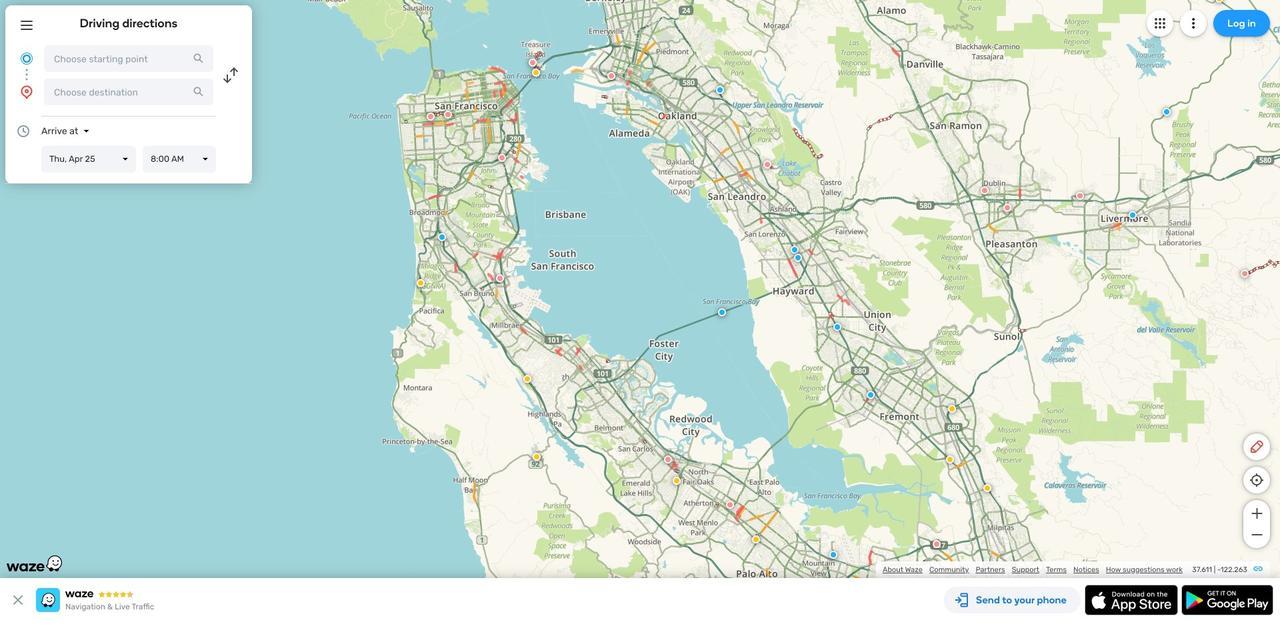 Task type: describe. For each thing, give the bounding box(es) containing it.
2 vertical spatial police image
[[830, 551, 838, 559]]

1 vertical spatial hazard image
[[752, 536, 760, 544]]

0 horizontal spatial hazard image
[[673, 477, 681, 485]]

zoom in image
[[1249, 506, 1265, 522]]

current location image
[[19, 51, 35, 67]]



Task type: locate. For each thing, give the bounding box(es) containing it.
0 vertical spatial police image
[[716, 86, 724, 94]]

police image
[[1163, 108, 1171, 116], [438, 233, 446, 241], [791, 246, 799, 254], [794, 254, 802, 262], [834, 323, 842, 331]]

location image
[[19, 84, 35, 100]]

1 horizontal spatial hazard image
[[752, 536, 760, 544]]

road closed image
[[529, 59, 537, 67], [427, 113, 435, 121], [763, 161, 771, 169], [1241, 270, 1249, 278], [726, 501, 734, 509]]

police image
[[716, 86, 724, 94], [718, 309, 726, 317], [830, 551, 838, 559]]

pencil image
[[1249, 439, 1265, 455]]

clock image
[[15, 123, 31, 139]]

1 horizontal spatial list box
[[143, 146, 216, 173]]

x image
[[10, 593, 26, 609]]

0 horizontal spatial list box
[[41, 146, 136, 173]]

1 list box from the left
[[41, 146, 136, 173]]

list box
[[41, 146, 136, 173], [143, 146, 216, 173]]

2 list box from the left
[[143, 146, 216, 173]]

road closed image
[[607, 72, 615, 80], [444, 111, 452, 119], [498, 154, 506, 162], [496, 275, 504, 283], [664, 456, 672, 464], [933, 541, 941, 549]]

zoom out image
[[1249, 527, 1265, 543]]

Choose starting point text field
[[44, 45, 213, 72]]

0 vertical spatial hazard image
[[673, 477, 681, 485]]

1 vertical spatial police image
[[718, 309, 726, 317]]

Choose destination text field
[[44, 79, 213, 105]]

hazard image
[[532, 69, 540, 77], [417, 279, 425, 287], [523, 375, 531, 383], [533, 453, 541, 461]]

hazard image
[[673, 477, 681, 485], [752, 536, 760, 544]]

link image
[[1253, 564, 1264, 575]]



Task type: vqa. For each thing, say whether or not it's contained in the screenshot.
list box to the left
yes



